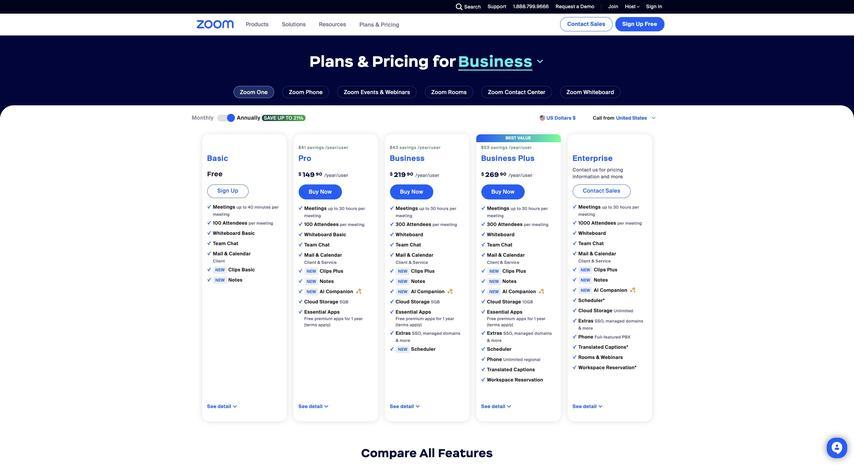 Task type: describe. For each thing, give the bounding box(es) containing it.
join link left host
[[604, 0, 620, 14]]

managed for contact sales
[[606, 319, 625, 324]]

us dollars $ button
[[547, 115, 576, 122]]

$219.90 per year per user element
[[390, 166, 465, 181]]

savings for business
[[400, 145, 417, 150]]

sign in
[[647, 3, 663, 10]]

client for buy now link associated with business
[[396, 260, 408, 265]]

mail & calendar client
[[213, 251, 251, 264]]

mail for buy now link associated with business
[[396, 252, 406, 258]]

new inside the new scheduler
[[398, 347, 408, 352]]

enterprise
[[573, 153, 613, 163]]

value
[[518, 135, 532, 141]]

team chat for buy now link associated with business
[[396, 242, 421, 248]]

show options image
[[651, 115, 657, 121]]

workspace reservation*
[[579, 365, 637, 371]]

calendar for sign up link
[[229, 251, 251, 257]]

plans & pricing for
[[310, 52, 456, 71]]

full-
[[595, 335, 604, 340]]

host
[[626, 3, 637, 10]]

zoom for zoom phone
[[289, 89, 305, 96]]

phone full-featured pbx
[[579, 334, 631, 340]]

search button
[[451, 0, 483, 14]]

meeting inside up to 40 minutes per meeting
[[213, 212, 230, 217]]

$ 269 90 /year/user
[[482, 171, 533, 179]]

sales inside main content
[[606, 187, 621, 194]]

up to 30 hours per meeting for third "see detail" button from right
[[396, 206, 457, 219]]

more inside enterprise contact us for pricing information and more
[[611, 174, 624, 180]]

webinars inside tabs of zoom services tab list
[[386, 89, 410, 96]]

30 for the bottommost contact sales link
[[614, 205, 619, 210]]

include image for 300
[[482, 206, 485, 210]]

zoom contact center
[[488, 89, 546, 96]]

cloud storage unlimited
[[579, 308, 634, 314]]

unlimited inside cloud storage unlimited
[[614, 308, 634, 314]]

solutions
[[282, 21, 306, 28]]

plans for plans & pricing for
[[310, 52, 354, 71]]

workspace for translated
[[487, 377, 514, 383]]

zoom logo image
[[197, 20, 234, 29]]

plus for pro buy now link
[[333, 268, 344, 274]]

join
[[609, 3, 619, 10]]

workspace for rooms
[[579, 365, 605, 371]]

1 vertical spatial contact sales link
[[573, 185, 631, 198]]

events
[[361, 89, 379, 96]]

100 for sign up
[[213, 220, 222, 226]]

up for sign up
[[231, 187, 238, 194]]

to for buy now link associated with business
[[426, 206, 430, 211]]

100 attendees per meeting for up
[[213, 220, 273, 226]]

reservation
[[515, 377, 544, 383]]

support
[[488, 3, 507, 10]]

1 horizontal spatial extras
[[487, 330, 504, 336]]

and
[[601, 174, 610, 180]]

minutes
[[255, 205, 271, 210]]

client for the bottommost contact sales link
[[579, 259, 591, 264]]

translated captions
[[487, 367, 535, 373]]

(terms for business
[[396, 322, 409, 328]]

regional
[[524, 357, 541, 363]]

request
[[556, 3, 576, 10]]

up for buy now link associated with business
[[420, 206, 425, 211]]

sign up free button
[[616, 17, 665, 31]]

(terms for pro
[[305, 322, 317, 328]]

to inside annually save up to 21%
[[286, 115, 293, 121]]

apply) for business
[[410, 322, 422, 328]]

buy for business
[[400, 188, 410, 195]]

40
[[248, 205, 254, 210]]

1000 attendees per meeting
[[579, 220, 643, 226]]

from
[[604, 115, 615, 121]]

mail for pro buy now link
[[305, 252, 315, 258]]

$43
[[390, 145, 399, 150]]

save
[[264, 115, 277, 121]]

3 (terms from the left
[[487, 322, 500, 328]]

new inside new clips basic
[[215, 267, 225, 273]]

cloud storage 10gb
[[487, 299, 533, 305]]

/year/user inside $53 savings /year/user business plus
[[509, 145, 532, 150]]

featured
[[604, 335, 621, 340]]

$ for pro
[[299, 171, 302, 177]]

contact inside tabs of zoom services tab list
[[505, 89, 526, 96]]

zoom for zoom contact center
[[488, 89, 504, 96]]

4 detail from the left
[[492, 404, 506, 410]]

captions
[[514, 367, 535, 373]]

new clips basic
[[215, 267, 255, 273]]

apply) for pro
[[319, 322, 331, 328]]

in
[[658, 3, 663, 10]]

new notes for the bottommost contact sales link
[[581, 277, 608, 283]]

pricing for plans & pricing
[[381, 21, 400, 28]]

sign up free
[[623, 20, 658, 28]]

5gb for business
[[431, 300, 440, 305]]

scheduler*
[[579, 297, 605, 304]]

1 horizontal spatial managed
[[515, 331, 534, 336]]

3 buy from the left
[[492, 188, 502, 195]]

chat for sign up link
[[227, 240, 239, 247]]

free inside button
[[645, 20, 658, 28]]

dollars
[[555, 115, 572, 121]]

essential for pro
[[305, 309, 327, 315]]

zoom events & webinars
[[344, 89, 410, 96]]

us
[[593, 167, 598, 173]]

new clips plus for the bottommost contact sales link
[[581, 267, 618, 273]]

3 now from the left
[[503, 188, 515, 195]]

demo
[[581, 3, 595, 10]]

$ 219 90 /year/user
[[390, 171, 440, 179]]

plus inside $53 savings /year/user business plus
[[519, 153, 535, 163]]

team chat for the bottommost contact sales link
[[579, 240, 604, 247]]

300 attendees per meeting for cloud storage 10gb
[[487, 221, 549, 228]]

annually
[[237, 114, 261, 121]]

buy now link for pro
[[299, 185, 342, 200]]

1 horizontal spatial sso,
[[504, 331, 514, 336]]

3 essential from the left
[[487, 309, 509, 315]]

companion for the bottommost contact sales link
[[600, 287, 628, 293]]

product information navigation
[[241, 14, 405, 36]]

banner containing contact sales
[[189, 14, 666, 36]]

2 see detail button from the left
[[299, 404, 323, 410]]

up for sign up free
[[636, 20, 644, 28]]

us
[[547, 115, 554, 121]]

phone unlimited regional
[[487, 356, 541, 363]]

up to 40 minutes per meeting
[[213, 205, 279, 217]]

more up phone full-featured pbx on the bottom of page
[[583, 326, 593, 331]]

see for 5th "see detail" button from the right
[[207, 404, 217, 410]]

information
[[573, 174, 600, 180]]

meeting inside '1000 attendees per meeting'
[[626, 221, 643, 226]]

mail & calendar client & service for buy now link associated with business
[[396, 252, 434, 265]]

sign for sign in
[[647, 3, 657, 10]]

plans & pricing
[[360, 21, 400, 28]]

phone for phone full-featured pbx
[[579, 334, 594, 340]]

products
[[246, 21, 269, 28]]

request a demo
[[556, 3, 595, 10]]

/year/user inside $41 savings /year/user pro
[[326, 145, 349, 150]]

$53
[[482, 145, 490, 150]]

chat for the bottommost contact sales link
[[593, 240, 604, 247]]

call from
[[593, 115, 615, 121]]

sso, managed domains & more for sales
[[579, 319, 644, 331]]

compare all features
[[361, 446, 493, 461]]

sign up link
[[207, 185, 249, 198]]

center
[[528, 89, 546, 96]]

$ 149 90 /year/user
[[299, 171, 349, 179]]

products button
[[246, 14, 272, 35]]

plans for plans & pricing
[[360, 21, 374, 28]]

zoom one
[[240, 89, 268, 96]]

team for sign up link
[[213, 240, 226, 247]]

30 for pro buy now link
[[339, 206, 345, 211]]

resources button
[[319, 14, 349, 35]]

10gb
[[523, 300, 533, 305]]

5gb for pro
[[340, 300, 349, 305]]

enterprise contact us for pricing information and more
[[573, 153, 624, 180]]

up to 30 hours per meeting for 2nd "see detail" button
[[305, 206, 365, 219]]

business button
[[458, 51, 545, 71]]

mail for the bottommost contact sales link
[[579, 251, 589, 257]]

269
[[486, 171, 499, 179]]

1.888.799.9666
[[514, 3, 549, 10]]

5 see detail button from the left
[[573, 404, 597, 410]]

3 detail from the left
[[401, 404, 414, 410]]

all
[[420, 446, 435, 461]]

149
[[303, 171, 315, 179]]

workspace reservation
[[487, 377, 544, 383]]

notes for sign up link
[[229, 277, 243, 283]]

sales inside meetings navigation
[[591, 20, 606, 28]]

2 scheduler from the left
[[487, 346, 512, 352]]

include image for 100
[[299, 206, 302, 210]]

essential for business
[[396, 309, 418, 315]]

team for the bottommost contact sales link
[[579, 240, 592, 247]]

premium for pro
[[315, 316, 333, 322]]

sso, for sales
[[595, 319, 605, 324]]

buy for pro
[[309, 188, 319, 195]]

whiteboard basic for now
[[305, 232, 347, 238]]

3 premium from the left
[[498, 316, 516, 322]]

$53 savings /year/user business plus
[[482, 145, 535, 163]]

$41 savings /year/user pro
[[299, 145, 349, 163]]

translated for translated captions
[[487, 367, 513, 373]]

$149.90 per year per user element
[[299, 166, 373, 181]]

to for the bottommost contact sales link
[[609, 205, 613, 210]]

more up the new scheduler
[[400, 338, 411, 344]]

zoom whiteboard
[[567, 89, 615, 96]]

best
[[506, 135, 517, 141]]

Country/Region text field
[[616, 115, 651, 121]]

notes for the bottommost contact sales link
[[594, 277, 608, 283]]

new ai companion for buy now link associated with business
[[398, 289, 446, 295]]

apps for pro
[[334, 316, 344, 322]]

zoom for zoom events & webinars
[[344, 89, 359, 96]]

3 see detail from the left
[[390, 404, 414, 410]]

pricing
[[607, 167, 624, 173]]

1 horizontal spatial domains
[[535, 331, 552, 336]]

1 see detail from the left
[[207, 404, 231, 410]]

more up phone unlimited regional
[[492, 338, 502, 344]]

3 buy now link from the left
[[482, 185, 525, 200]]

new scheduler
[[398, 346, 436, 352]]

contact inside enterprise contact us for pricing information and more
[[573, 167, 592, 173]]

ai for pro buy now link
[[320, 289, 325, 295]]

contact inside meetings navigation
[[568, 20, 589, 28]]

savings for business plus
[[491, 145, 508, 150]]

& inside the product information navigation
[[376, 21, 380, 28]]

zoom for zoom one
[[240, 89, 256, 96]]

4 see detail from the left
[[482, 404, 506, 410]]

team chat for pro buy now link
[[305, 242, 330, 248]]

companion for buy now link associated with business
[[417, 289, 445, 295]]

contact sales inside meetings navigation
[[568, 20, 606, 28]]

resources
[[319, 21, 346, 28]]

pricing for plans & pricing for
[[372, 52, 429, 71]]

rooms inside tabs of zoom services tab list
[[448, 89, 467, 96]]



Task type: vqa. For each thing, say whether or not it's contained in the screenshot.


Task type: locate. For each thing, give the bounding box(es) containing it.
0 horizontal spatial whiteboard basic
[[213, 230, 255, 236]]

0 horizontal spatial sso, managed domains & more
[[396, 331, 461, 344]]

mail & calendar client & service for pro buy now link
[[305, 252, 342, 265]]

1 horizontal spatial 100
[[305, 221, 313, 228]]

90 right 219
[[407, 171, 414, 177]]

new notes for pro buy now link
[[307, 278, 334, 285]]

1 horizontal spatial rooms
[[579, 354, 595, 361]]

1 savings from the left
[[308, 145, 324, 150]]

to
[[286, 115, 293, 121], [243, 205, 247, 210], [609, 205, 613, 210], [334, 206, 338, 211], [426, 206, 430, 211], [517, 206, 521, 211]]

savings inside $43 savings /year/user business
[[400, 145, 417, 150]]

business inside $43 savings /year/user business
[[390, 153, 425, 163]]

unlimited inside phone unlimited regional
[[504, 357, 523, 363]]

cloud storage 5gb
[[305, 299, 349, 305], [396, 299, 440, 305]]

1 horizontal spatial plans
[[360, 21, 374, 28]]

$ for business
[[390, 171, 393, 177]]

/year/user inside $ 219 90 /year/user
[[416, 172, 440, 178]]

sso, down cloud storage unlimited
[[595, 319, 605, 324]]

sales down and
[[606, 187, 621, 194]]

sales down demo
[[591, 20, 606, 28]]

0 horizontal spatial translated
[[487, 367, 513, 373]]

0 vertical spatial sales
[[591, 20, 606, 28]]

zoom rooms
[[432, 89, 467, 96]]

$ left 149
[[299, 171, 302, 177]]

/year/user up $219.90 per year per user element
[[418, 145, 441, 150]]

1 horizontal spatial sso, managed domains & more
[[487, 331, 552, 344]]

buy now link down $ 269 90 /year/user
[[482, 185, 525, 200]]

apps for business
[[419, 309, 432, 315]]

2 1 from the left
[[443, 316, 445, 322]]

2 horizontal spatial sso, managed domains & more
[[579, 319, 644, 331]]

plans inside main content
[[310, 52, 354, 71]]

translated down phone unlimited regional
[[487, 367, 513, 373]]

chat for buy now link associated with business
[[410, 242, 421, 248]]

2 zoom from the left
[[289, 89, 305, 96]]

4 see detail button from the left
[[482, 404, 506, 410]]

2 now from the left
[[412, 188, 424, 195]]

buy down 149
[[309, 188, 319, 195]]

3 90 from the left
[[500, 171, 507, 177]]

2 horizontal spatial year
[[537, 316, 546, 322]]

unlimited
[[614, 308, 634, 314], [504, 357, 523, 363]]

2 300 attendees per meeting from the left
[[487, 221, 549, 228]]

buy now link down $ 149 90 /year/user
[[299, 185, 342, 200]]

2 savings from the left
[[400, 145, 417, 150]]

extras up the full-
[[579, 318, 595, 324]]

0 horizontal spatial now
[[320, 188, 332, 195]]

0 horizontal spatial 90
[[316, 171, 323, 177]]

0 horizontal spatial plans
[[310, 52, 354, 71]]

savings inside $53 savings /year/user business plus
[[491, 145, 508, 150]]

300 for cloud storage 5gb
[[396, 221, 406, 228]]

phone for phone unlimited regional
[[487, 356, 502, 363]]

best value
[[506, 135, 532, 141]]

3 apply) from the left
[[501, 322, 514, 328]]

reservation*
[[607, 365, 637, 371]]

1 horizontal spatial (terms
[[396, 322, 409, 328]]

3 1 from the left
[[535, 316, 536, 322]]

pricing inside the product information navigation
[[381, 21, 400, 28]]

2 300 from the left
[[487, 221, 497, 228]]

business inside $53 savings /year/user business plus
[[482, 153, 517, 163]]

contact down a
[[568, 20, 589, 28]]

extras up phone unlimited regional
[[487, 330, 504, 336]]

unlimited up translated captions in the right bottom of the page
[[504, 357, 523, 363]]

banner
[[189, 14, 666, 36]]

mail inside mail & calendar client
[[213, 251, 223, 257]]

0 vertical spatial sign
[[647, 3, 657, 10]]

include image
[[573, 205, 577, 209], [299, 206, 302, 210], [482, 206, 485, 210], [482, 310, 485, 314]]

contact sales down demo
[[568, 20, 606, 28]]

scheduler
[[411, 346, 436, 352], [487, 346, 512, 352]]

1 horizontal spatial year
[[446, 316, 455, 322]]

0 vertical spatial phone
[[306, 89, 323, 96]]

rooms & webinars
[[579, 354, 624, 361]]

sso, managed domains & more for now
[[396, 331, 461, 344]]

1 1 from the left
[[352, 316, 353, 322]]

2 year from the left
[[446, 316, 455, 322]]

2 apps from the left
[[425, 316, 435, 322]]

buy
[[309, 188, 319, 195], [400, 188, 410, 195], [492, 188, 502, 195]]

client for sign up link
[[213, 259, 225, 264]]

down image
[[536, 57, 545, 66]]

ai for the bottommost contact sales link
[[594, 287, 599, 293]]

join link
[[604, 0, 620, 14], [609, 3, 619, 10]]

sign up
[[218, 187, 238, 194]]

1 buy now from the left
[[309, 188, 332, 195]]

2 horizontal spatial sign
[[647, 3, 657, 10]]

one
[[257, 89, 268, 96]]

client
[[213, 259, 225, 264], [579, 259, 591, 264], [305, 260, 316, 265], [396, 260, 408, 265], [487, 260, 499, 265]]

see for third "see detail" button from right
[[390, 404, 400, 410]]

a
[[577, 3, 580, 10]]

0 horizontal spatial workspace
[[487, 377, 514, 383]]

up for the bottommost contact sales link
[[602, 205, 608, 210]]

year for pro
[[354, 316, 363, 322]]

new notes
[[215, 277, 243, 283], [581, 277, 608, 283], [307, 278, 334, 285], [398, 278, 426, 285], [490, 278, 517, 285]]

5 see detail from the left
[[573, 404, 597, 410]]

0 horizontal spatial apply)
[[319, 322, 331, 328]]

plus for the bottommost contact sales link
[[608, 267, 618, 273]]

more down pricing
[[611, 174, 624, 180]]

0 horizontal spatial 300 attendees per meeting
[[396, 221, 458, 228]]

90 right the 269
[[500, 171, 507, 177]]

team for pro buy now link
[[305, 242, 317, 248]]

1 see from the left
[[207, 404, 217, 410]]

managed up 'regional'
[[515, 331, 534, 336]]

5 detail from the left
[[584, 404, 597, 410]]

now down $ 269 90 /year/user
[[503, 188, 515, 195]]

webinars right events
[[386, 89, 410, 96]]

extras up the new scheduler
[[396, 330, 412, 336]]

1 horizontal spatial whiteboard basic
[[305, 232, 347, 238]]

100 attendees per meeting
[[213, 220, 273, 226], [305, 221, 365, 228]]

buy down the 269
[[492, 188, 502, 195]]

& inside mail & calendar client
[[224, 251, 228, 257]]

pbx
[[622, 335, 631, 340]]

0 vertical spatial webinars
[[386, 89, 410, 96]]

90 for business plus
[[500, 171, 507, 177]]

zoom for zoom rooms
[[432, 89, 447, 96]]

$269.90 per year per user element
[[482, 166, 556, 181]]

up down host dropdown button in the top right of the page
[[636, 20, 644, 28]]

up to 30 hours per meeting
[[579, 205, 640, 217], [305, 206, 365, 219], [396, 206, 457, 219], [487, 206, 548, 219]]

2 see from the left
[[299, 404, 308, 410]]

0 horizontal spatial sales
[[591, 20, 606, 28]]

$ left 219
[[390, 171, 393, 177]]

contact sales inside main content
[[583, 187, 621, 194]]

1 horizontal spatial apply)
[[410, 322, 422, 328]]

savings inside $41 savings /year/user pro
[[308, 145, 324, 150]]

buy now link down $ 219 90 /year/user
[[390, 185, 434, 200]]

1 horizontal spatial up
[[636, 20, 644, 28]]

up for sign up link
[[237, 205, 242, 210]]

/year/user inside $ 149 90 /year/user
[[325, 172, 349, 178]]

1 vertical spatial workspace
[[487, 377, 514, 383]]

1 horizontal spatial now
[[412, 188, 424, 195]]

3 savings from the left
[[491, 145, 508, 150]]

contact
[[568, 20, 589, 28], [505, 89, 526, 96], [573, 167, 592, 173], [583, 187, 605, 194]]

1 horizontal spatial unlimited
[[614, 308, 634, 314]]

apps
[[328, 309, 340, 315], [419, 309, 432, 315], [511, 309, 523, 315]]

business for business
[[390, 153, 425, 163]]

workspace
[[579, 365, 605, 371], [487, 377, 514, 383]]

0 horizontal spatial 5gb
[[340, 300, 349, 305]]

100 attendees per meeting for now
[[305, 221, 365, 228]]

client inside mail & calendar client
[[213, 259, 225, 264]]

sso, managed domains & more
[[579, 319, 644, 331], [396, 331, 461, 344], [487, 331, 552, 344]]

1 horizontal spatial cloud storage 5gb
[[396, 299, 440, 305]]

premium
[[315, 316, 333, 322], [406, 316, 424, 322], [498, 316, 516, 322]]

1 horizontal spatial sales
[[606, 187, 621, 194]]

host button
[[626, 3, 640, 10]]

1 horizontal spatial workspace
[[579, 365, 605, 371]]

1 vertical spatial pricing
[[372, 52, 429, 71]]

buy now down $ 219 90 /year/user
[[400, 188, 424, 195]]

1 90 from the left
[[316, 171, 323, 177]]

1 for pro
[[352, 316, 353, 322]]

up inside annually save up to 21%
[[278, 115, 285, 121]]

include image for 1000
[[573, 205, 577, 209]]

managed
[[606, 319, 625, 324], [423, 331, 442, 336], [515, 331, 534, 336]]

2 vertical spatial sign
[[218, 187, 229, 194]]

see detail button
[[207, 404, 231, 410], [299, 404, 323, 410], [390, 404, 414, 410], [482, 404, 506, 410], [573, 404, 597, 410]]

new clips plus for buy now link associated with business
[[398, 268, 435, 274]]

clips for pro buy now link
[[320, 268, 332, 274]]

2 horizontal spatial managed
[[606, 319, 625, 324]]

1 essential from the left
[[305, 309, 327, 315]]

contact sales link down demo
[[561, 17, 613, 31]]

300 attendees per meeting
[[396, 221, 458, 228], [487, 221, 549, 228]]

whiteboard basic
[[213, 230, 255, 236], [305, 232, 347, 238]]

30 for buy now link associated with business
[[431, 206, 436, 211]]

0 horizontal spatial year
[[354, 316, 363, 322]]

sign
[[647, 3, 657, 10], [623, 20, 635, 28], [218, 187, 229, 194]]

new ai companion
[[581, 287, 629, 293], [307, 289, 355, 295], [398, 289, 446, 295], [490, 289, 538, 295]]

savings
[[308, 145, 324, 150], [400, 145, 417, 150], [491, 145, 508, 150]]

1 5gb from the left
[[340, 300, 349, 305]]

up inside up to 40 minutes per meeting
[[237, 205, 242, 210]]

support link
[[483, 0, 508, 14], [488, 3, 507, 10]]

3 year from the left
[[537, 316, 546, 322]]

sign left the in
[[647, 3, 657, 10]]

team
[[213, 240, 226, 247], [579, 240, 592, 247], [305, 242, 317, 248], [396, 242, 409, 248], [487, 242, 500, 248]]

contact sales
[[568, 20, 606, 28], [583, 187, 621, 194]]

see for 2nd "see detail" button from the right
[[482, 404, 491, 410]]

/year/user down $43 savings /year/user business
[[416, 172, 440, 178]]

managed up the new scheduler
[[423, 331, 442, 336]]

whiteboard
[[584, 89, 615, 96], [213, 230, 241, 236], [579, 230, 606, 236], [305, 232, 332, 238], [396, 232, 424, 238], [487, 232, 515, 238]]

$ inside dropdown button
[[573, 115, 576, 121]]

2 horizontal spatial premium
[[498, 316, 516, 322]]

2 buy from the left
[[400, 188, 410, 195]]

0 horizontal spatial buy
[[309, 188, 319, 195]]

3 see detail button from the left
[[390, 404, 414, 410]]

pricing
[[381, 21, 400, 28], [372, 52, 429, 71]]

meetings
[[213, 204, 237, 210], [579, 204, 602, 210], [305, 205, 328, 211], [396, 205, 420, 211], [487, 205, 511, 211]]

/year/user up $149.90 per year per user element in the left of the page
[[326, 145, 349, 150]]

1 vertical spatial up
[[231, 187, 238, 194]]

5 zoom from the left
[[488, 89, 504, 96]]

2 horizontal spatial apps
[[511, 309, 523, 315]]

0 vertical spatial translated
[[579, 344, 604, 350]]

3 apps from the left
[[511, 309, 523, 315]]

features
[[438, 446, 493, 461]]

now down $ 219 90 /year/user
[[412, 188, 424, 195]]

companion
[[600, 287, 628, 293], [326, 289, 354, 295], [417, 289, 445, 295], [509, 289, 536, 295]]

0 horizontal spatial (terms
[[305, 322, 317, 328]]

translated captions*
[[579, 344, 629, 350]]

whiteboard inside tabs of zoom services tab list
[[584, 89, 615, 96]]

/year/user inside $43 savings /year/user business
[[418, 145, 441, 150]]

1 essential apps free premium apps for 1 year (terms apply) from the left
[[305, 309, 363, 328]]

notes
[[229, 277, 243, 283], [594, 277, 608, 283], [320, 278, 334, 285], [411, 278, 426, 285], [503, 278, 517, 285]]

per inside up to 40 minutes per meeting
[[272, 205, 279, 210]]

us dollars $
[[547, 115, 576, 121]]

2 horizontal spatial essential apps free premium apps for 1 year (terms apply)
[[487, 309, 546, 328]]

0 horizontal spatial up
[[231, 187, 238, 194]]

to for sign up link
[[243, 205, 247, 210]]

219
[[394, 171, 406, 179]]

1 apps from the left
[[328, 309, 340, 315]]

captions*
[[605, 344, 629, 350]]

include image
[[207, 205, 211, 209], [390, 206, 394, 210], [299, 310, 302, 314], [390, 310, 394, 314]]

new notes for sign up link
[[215, 277, 243, 283]]

2 horizontal spatial buy
[[492, 188, 502, 195]]

webinars up workspace reservation*
[[601, 354, 624, 361]]

1 horizontal spatial scheduler
[[487, 346, 512, 352]]

sign inside button
[[623, 20, 635, 28]]

mail & calendar client & service for the bottommost contact sales link
[[579, 251, 617, 264]]

up up up to 40 minutes per meeting at the top of the page
[[231, 187, 238, 194]]

contact sales link inside meetings navigation
[[561, 17, 613, 31]]

2 essential from the left
[[396, 309, 418, 315]]

0 horizontal spatial buy now
[[309, 188, 332, 195]]

1 vertical spatial phone
[[579, 334, 594, 340]]

team chat
[[213, 240, 239, 247], [579, 240, 604, 247], [305, 242, 330, 248], [396, 242, 421, 248], [487, 242, 513, 248]]

5 see from the left
[[573, 404, 582, 410]]

2 horizontal spatial buy now
[[492, 188, 515, 195]]

$ right dollars
[[573, 115, 576, 121]]

hours
[[620, 205, 632, 210], [346, 206, 358, 211], [437, 206, 449, 211], [529, 206, 540, 211]]

per
[[272, 205, 279, 210], [633, 205, 640, 210], [359, 206, 365, 211], [450, 206, 457, 211], [541, 206, 548, 211], [249, 221, 256, 226], [618, 221, 625, 226], [340, 222, 347, 228], [433, 222, 440, 228], [524, 222, 531, 228]]

0 horizontal spatial apps
[[328, 309, 340, 315]]

1 vertical spatial sales
[[606, 187, 621, 194]]

attendees
[[223, 220, 248, 226], [592, 220, 617, 226], [314, 221, 339, 228], [407, 221, 432, 228], [498, 221, 523, 228]]

service
[[596, 259, 611, 264], [322, 260, 337, 265], [413, 260, 428, 265], [505, 260, 520, 265]]

clips for buy now link associated with business
[[411, 268, 424, 274]]

per inside '1000 attendees per meeting'
[[618, 221, 625, 226]]

1000
[[579, 220, 591, 226]]

2 horizontal spatial apply)
[[501, 322, 514, 328]]

1 horizontal spatial buy
[[400, 188, 410, 195]]

plans
[[360, 21, 374, 28], [310, 52, 354, 71]]

2 horizontal spatial essential
[[487, 309, 509, 315]]

0 horizontal spatial managed
[[423, 331, 442, 336]]

1 horizontal spatial apps
[[425, 316, 435, 322]]

main content containing business
[[0, 14, 855, 465]]

2 apply) from the left
[[410, 322, 422, 328]]

2 90 from the left
[[407, 171, 414, 177]]

6 zoom from the left
[[567, 89, 582, 96]]

1 cloud storage 5gb from the left
[[305, 299, 349, 305]]

clips for sign up link
[[229, 267, 241, 273]]

100 for buy now
[[305, 221, 313, 228]]

3 see from the left
[[390, 404, 400, 410]]

companion for pro buy now link
[[326, 289, 354, 295]]

workspace down translated captions in the right bottom of the page
[[487, 377, 514, 383]]

0 horizontal spatial buy now link
[[299, 185, 342, 200]]

apps for business
[[425, 316, 435, 322]]

contact down information on the top right of the page
[[583, 187, 605, 194]]

0 horizontal spatial savings
[[308, 145, 324, 150]]

team chat for sign up link
[[213, 240, 239, 247]]

90 inside $ 219 90 /year/user
[[407, 171, 414, 177]]

join link up meetings navigation
[[609, 3, 619, 10]]

apps
[[334, 316, 344, 322], [425, 316, 435, 322], [517, 316, 527, 322]]

0 horizontal spatial extras
[[396, 330, 412, 336]]

1 horizontal spatial apps
[[419, 309, 432, 315]]

1 vertical spatial translated
[[487, 367, 513, 373]]

1 vertical spatial sign
[[623, 20, 635, 28]]

0 horizontal spatial webinars
[[386, 89, 410, 96]]

0 vertical spatial rooms
[[448, 89, 467, 96]]

up inside button
[[636, 20, 644, 28]]

/year/user down best value
[[509, 145, 532, 150]]

2 essential apps free premium apps for 1 year (terms apply) from the left
[[396, 309, 455, 328]]

to for pro buy now link
[[334, 206, 338, 211]]

phone inside tabs of zoom services tab list
[[306, 89, 323, 96]]

monthly
[[192, 114, 214, 121]]

1 horizontal spatial phone
[[487, 356, 502, 363]]

1 buy now link from the left
[[299, 185, 342, 200]]

2 horizontal spatial buy now link
[[482, 185, 525, 200]]

calendar
[[229, 251, 251, 257], [595, 251, 617, 257], [321, 252, 342, 258], [412, 252, 434, 258], [503, 252, 525, 258]]

search
[[465, 4, 481, 10]]

sign down host
[[623, 20, 635, 28]]

1 horizontal spatial 300 attendees per meeting
[[487, 221, 549, 228]]

2 horizontal spatial extras
[[579, 318, 595, 324]]

unlimited up pbx
[[614, 308, 634, 314]]

essential apps free premium apps for 1 year (terms apply) for pro
[[305, 309, 363, 328]]

up for pro buy now link
[[328, 206, 333, 211]]

premium for business
[[406, 316, 424, 322]]

1 vertical spatial contact sales
[[583, 187, 621, 194]]

client for pro buy now link
[[305, 260, 316, 265]]

essential apps free premium apps for 1 year (terms apply) for business
[[396, 309, 455, 328]]

0 horizontal spatial essential
[[305, 309, 327, 315]]

sso, managed domains & more up the new scheduler
[[396, 331, 461, 344]]

sso, up the new scheduler
[[412, 331, 422, 336]]

2 detail from the left
[[309, 404, 323, 410]]

$43 savings /year/user business
[[390, 145, 441, 163]]

annually save up to 21%
[[237, 114, 304, 121]]

buy now link for business
[[390, 185, 434, 200]]

4 zoom from the left
[[432, 89, 447, 96]]

1 zoom from the left
[[240, 89, 256, 96]]

2 buy now link from the left
[[390, 185, 434, 200]]

1 premium from the left
[[315, 316, 333, 322]]

sign for sign up free
[[623, 20, 635, 28]]

new ai companion for pro buy now link
[[307, 289, 355, 295]]

contact up information on the top right of the page
[[573, 167, 592, 173]]

to inside up to 40 minutes per meeting
[[243, 205, 247, 210]]

4 see from the left
[[482, 404, 491, 410]]

new
[[215, 267, 225, 273], [581, 267, 591, 273], [307, 269, 316, 274], [398, 269, 408, 274], [490, 269, 499, 274], [215, 278, 225, 283], [581, 278, 591, 283], [307, 279, 316, 285], [398, 279, 408, 285], [490, 279, 499, 285], [581, 288, 591, 293], [307, 289, 316, 295], [398, 289, 408, 295], [490, 289, 499, 295], [398, 347, 408, 352]]

translated for translated captions*
[[579, 344, 604, 350]]

2 horizontal spatial domains
[[626, 319, 644, 324]]

$ left the 269
[[482, 171, 485, 177]]

0 horizontal spatial apps
[[334, 316, 344, 322]]

1 300 attendees per meeting from the left
[[396, 221, 458, 228]]

contact sales link down and
[[573, 185, 631, 198]]

0 horizontal spatial essential apps free premium apps for 1 year (terms apply)
[[305, 309, 363, 328]]

& inside tabs of zoom services tab list
[[380, 89, 384, 96]]

1 horizontal spatial buy now link
[[390, 185, 434, 200]]

pro
[[299, 153, 312, 163]]

1 horizontal spatial buy now
[[400, 188, 424, 195]]

1 buy from the left
[[309, 188, 319, 195]]

contact sales down and
[[583, 187, 621, 194]]

call
[[593, 115, 603, 121]]

zoom phone
[[289, 89, 323, 96]]

2 5gb from the left
[[431, 300, 440, 305]]

0 horizontal spatial scheduler
[[411, 346, 436, 352]]

2 vertical spatial phone
[[487, 356, 502, 363]]

buy down 219
[[400, 188, 410, 195]]

(terms
[[305, 322, 317, 328], [396, 322, 409, 328], [487, 322, 500, 328]]

compare
[[361, 446, 417, 461]]

0 horizontal spatial cloud storage 5gb
[[305, 299, 349, 305]]

buy now
[[309, 188, 332, 195], [400, 188, 424, 195], [492, 188, 515, 195]]

see for 1st "see detail" button from the right
[[573, 404, 582, 410]]

main content
[[0, 14, 855, 465]]

1 vertical spatial unlimited
[[504, 357, 523, 363]]

2 horizontal spatial 90
[[500, 171, 507, 177]]

1 apply) from the left
[[319, 322, 331, 328]]

3 zoom from the left
[[344, 89, 359, 96]]

ai for buy now link associated with business
[[411, 289, 416, 295]]

2 cloud storage 5gb from the left
[[396, 299, 440, 305]]

/year/user down $41 savings /year/user pro on the top
[[325, 172, 349, 178]]

sign up up to 40 minutes per meeting at the top of the page
[[218, 187, 229, 194]]

domains for sales
[[626, 319, 644, 324]]

managed down cloud storage unlimited
[[606, 319, 625, 324]]

1 horizontal spatial webinars
[[601, 354, 624, 361]]

1 horizontal spatial 90
[[407, 171, 414, 177]]

1 year from the left
[[354, 316, 363, 322]]

storage
[[320, 299, 339, 305], [411, 299, 430, 305], [503, 299, 522, 305], [594, 308, 613, 314]]

$
[[573, 115, 576, 121], [299, 171, 302, 177], [390, 171, 393, 177], [482, 171, 485, 177]]

300 for cloud storage 10gb
[[487, 221, 497, 228]]

2 premium from the left
[[406, 316, 424, 322]]

2 apps from the left
[[419, 309, 432, 315]]

plans inside the product information navigation
[[360, 21, 374, 28]]

$ inside $ 219 90 /year/user
[[390, 171, 393, 177]]

0 horizontal spatial domains
[[443, 331, 461, 336]]

1 (terms from the left
[[305, 322, 317, 328]]

new clips plus for pro buy now link
[[307, 268, 344, 274]]

tabs of zoom services tab list
[[10, 86, 844, 98]]

1 horizontal spatial premium
[[406, 316, 424, 322]]

3 essential apps free premium apps for 1 year (terms apply) from the left
[[487, 309, 546, 328]]

/year/user inside $ 269 90 /year/user
[[509, 172, 533, 178]]

1 for business
[[443, 316, 445, 322]]

2 buy now from the left
[[400, 188, 424, 195]]

clips for the bottommost contact sales link
[[594, 267, 606, 273]]

ok image
[[207, 221, 211, 225], [573, 221, 577, 225], [299, 222, 302, 226], [390, 222, 394, 226], [482, 222, 485, 226], [299, 233, 302, 236], [390, 233, 394, 236], [482, 233, 485, 236], [207, 242, 211, 245], [299, 243, 302, 247], [390, 243, 394, 247], [573, 252, 577, 256], [390, 253, 394, 257], [482, 253, 485, 257], [207, 268, 211, 272], [390, 269, 394, 273], [207, 278, 211, 282], [390, 279, 394, 283], [573, 298, 577, 302], [390, 300, 394, 304], [482, 300, 485, 304], [573, 309, 577, 312], [390, 331, 394, 335], [482, 331, 485, 335], [573, 335, 577, 339], [390, 347, 394, 351], [482, 368, 485, 372]]

2 see detail from the left
[[299, 404, 323, 410]]

calendar inside mail & calendar client
[[229, 251, 251, 257]]

90 for pro
[[316, 171, 323, 177]]

90 for business
[[407, 171, 414, 177]]

300 attendees per meeting for cloud storage 5gb
[[396, 221, 458, 228]]

1 now from the left
[[320, 188, 332, 195]]

workspace down rooms & webinars
[[579, 365, 605, 371]]

0 horizontal spatial unlimited
[[504, 357, 523, 363]]

notes for buy now link associated with business
[[411, 278, 426, 285]]

ok image
[[207, 231, 211, 235], [573, 231, 577, 235], [573, 242, 577, 245], [482, 243, 485, 247], [207, 252, 211, 256], [299, 253, 302, 257], [573, 268, 577, 272], [299, 269, 302, 273], [482, 269, 485, 273], [573, 278, 577, 282], [299, 279, 302, 283], [482, 279, 485, 283], [573, 288, 577, 292], [299, 290, 302, 293], [390, 290, 394, 293], [482, 290, 485, 293], [299, 300, 302, 304], [573, 319, 577, 323], [573, 345, 577, 349], [482, 347, 485, 351], [573, 355, 577, 359], [482, 358, 485, 361], [573, 366, 577, 369], [482, 378, 485, 382]]

3 buy now from the left
[[492, 188, 515, 195]]

1 horizontal spatial sign
[[623, 20, 635, 28]]

for inside enterprise contact us for pricing information and more
[[600, 167, 606, 173]]

/year/user down $53 savings /year/user business plus
[[509, 172, 533, 178]]

now for pro
[[320, 188, 332, 195]]

new clips plus
[[581, 267, 618, 273], [307, 268, 344, 274], [398, 268, 435, 274], [490, 268, 526, 274]]

chat
[[227, 240, 239, 247], [593, 240, 604, 247], [319, 242, 330, 248], [410, 242, 421, 248], [502, 242, 513, 248]]

webinars
[[386, 89, 410, 96], [601, 354, 624, 361]]

0 horizontal spatial rooms
[[448, 89, 467, 96]]

90 right 149
[[316, 171, 323, 177]]

domains
[[626, 319, 644, 324], [443, 331, 461, 336], [535, 331, 552, 336]]

buy now for business
[[400, 188, 424, 195]]

0 horizontal spatial sign
[[218, 187, 229, 194]]

2 horizontal spatial 1
[[535, 316, 536, 322]]

sso, up phone unlimited regional
[[504, 331, 514, 336]]

1 300 from the left
[[396, 221, 406, 228]]

contact left center
[[505, 89, 526, 96]]

now down $ 149 90 /year/user
[[320, 188, 332, 195]]

1 scheduler from the left
[[411, 346, 436, 352]]

buy now down $ 149 90 /year/user
[[309, 188, 332, 195]]

year
[[354, 316, 363, 322], [446, 316, 455, 322], [537, 316, 546, 322]]

1 horizontal spatial 100 attendees per meeting
[[305, 221, 365, 228]]

2 (terms from the left
[[396, 322, 409, 328]]

see for 2nd "see detail" button
[[299, 404, 308, 410]]

sign inside main content
[[218, 187, 229, 194]]

cloud storage 5gb for pro
[[305, 299, 349, 305]]

1 horizontal spatial 1
[[443, 316, 445, 322]]

1 detail from the left
[[218, 404, 231, 410]]

$41
[[299, 145, 306, 150]]

3 apps from the left
[[517, 316, 527, 322]]

21%
[[294, 115, 304, 121]]

meetings navigation
[[559, 14, 666, 33]]

solutions button
[[282, 14, 309, 35]]

0 horizontal spatial phone
[[306, 89, 323, 96]]

$ inside $ 149 90 /year/user
[[299, 171, 302, 177]]

1 vertical spatial rooms
[[579, 354, 595, 361]]

cloud storage 5gb for business
[[396, 299, 440, 305]]

2 horizontal spatial savings
[[491, 145, 508, 150]]

0 vertical spatial contact sales link
[[561, 17, 613, 31]]

savings for pro
[[308, 145, 324, 150]]

1 apps from the left
[[334, 316, 344, 322]]

buy now down $ 269 90 /year/user
[[492, 188, 515, 195]]

90 inside $ 269 90 /year/user
[[500, 171, 507, 177]]

sso, managed domains & more up phone unlimited regional
[[487, 331, 552, 344]]

savings right $43
[[400, 145, 417, 150]]

90 inside $ 149 90 /year/user
[[316, 171, 323, 177]]

translated down the full-
[[579, 344, 604, 350]]

domains for now
[[443, 331, 461, 336]]

plans & pricing link
[[360, 21, 400, 28], [360, 21, 400, 28]]

savings right $41
[[308, 145, 324, 150]]

0 horizontal spatial 300
[[396, 221, 406, 228]]

1 horizontal spatial 300
[[487, 221, 497, 228]]

sso, managed domains & more up featured
[[579, 319, 644, 331]]

$ inside $ 269 90 /year/user
[[482, 171, 485, 177]]

savings right $53
[[491, 145, 508, 150]]

1 see detail button from the left
[[207, 404, 231, 410]]

calendar for buy now link associated with business
[[412, 252, 434, 258]]



